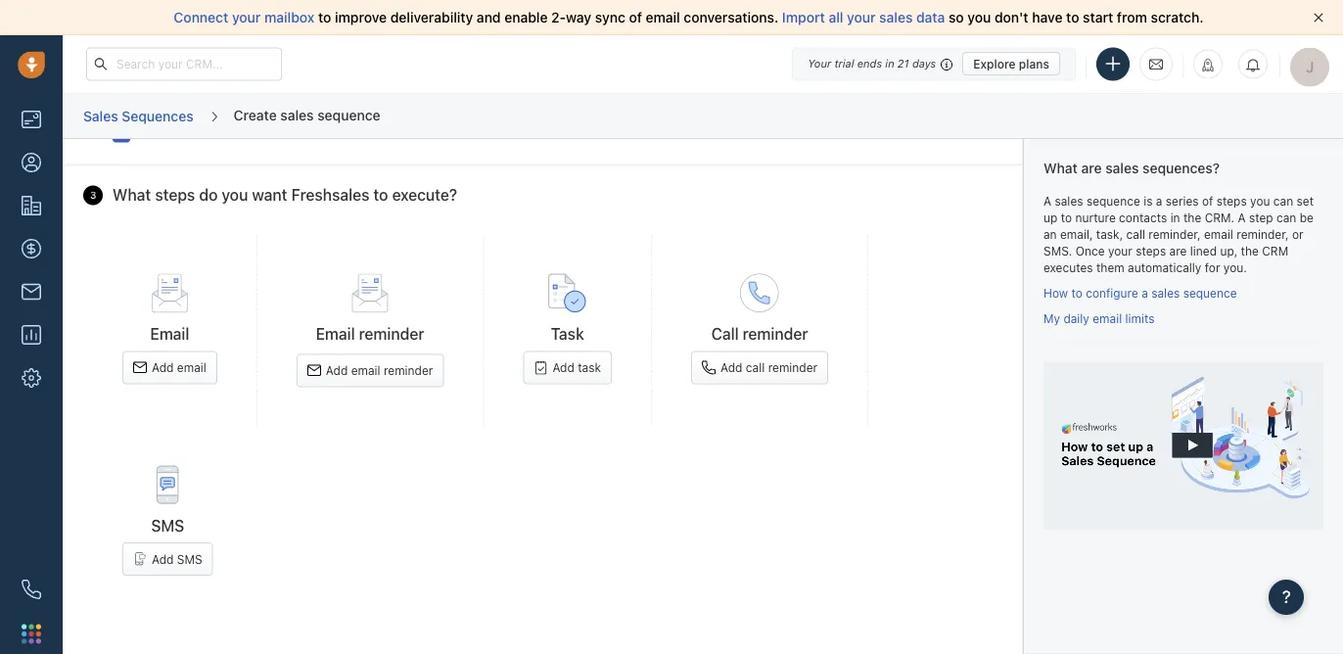 Task type: vqa. For each thing, say whether or not it's contained in the screenshot.
the a inside the THE HOW TO MARK A PIPELINE AS "DEFAULT" FOR ADMIN ACTIVITIES?
no



Task type: locate. For each thing, give the bounding box(es) containing it.
reminder inside button
[[768, 361, 818, 375]]

start
[[1083, 9, 1114, 25]]

call inside button
[[746, 361, 765, 375]]

sequence
[[318, 107, 380, 123], [1087, 194, 1141, 208], [1184, 286, 1237, 300]]

close image
[[1314, 13, 1324, 23]]

email inside 'button'
[[177, 361, 206, 375]]

how to configure a sales sequence
[[1044, 286, 1237, 300]]

0 vertical spatial the
[[1184, 211, 1202, 224]]

of up crm.
[[1203, 194, 1214, 208]]

steps up "automatically"
[[1136, 244, 1167, 258]]

freshworks switcher image
[[22, 624, 41, 644]]

you.
[[1224, 261, 1247, 275]]

how
[[1044, 286, 1068, 300]]

0 horizontal spatial a
[[1142, 286, 1149, 300]]

to right mailbox
[[318, 9, 331, 25]]

add for email reminder
[[326, 364, 348, 378]]

sales
[[83, 108, 118, 124]]

your inside a sales sequence is a series of steps you can set up to nurture contacts in the crm. a step can be an email, task, call reminder, email reminder, or sms. once your steps are lined up, the crm executes them automatically for you.
[[1108, 244, 1133, 258]]

reminder
[[359, 325, 425, 343], [743, 325, 808, 343], [768, 361, 818, 375], [384, 364, 433, 378]]

import all your sales data link
[[782, 9, 949, 25]]

improve
[[335, 9, 387, 25]]

reminder, up the lined
[[1149, 228, 1201, 241]]

sequences?
[[1143, 160, 1220, 176]]

send email image
[[1150, 56, 1163, 72]]

1 horizontal spatial email
[[316, 325, 355, 343]]

0 horizontal spatial in
[[886, 57, 895, 70]]

have
[[1032, 9, 1063, 25]]

are inside a sales sequence is a series of steps you can set up to nurture contacts in the crm. a step can be an email, task, call reminder, email reminder, or sms. once your steps are lined up, the crm executes them automatically for you.
[[1170, 244, 1187, 258]]

step
[[1250, 211, 1274, 224]]

so
[[949, 9, 964, 25]]

call reminder
[[712, 325, 808, 343]]

are
[[1082, 160, 1102, 176], [1170, 244, 1187, 258]]

email inside a sales sequence is a series of steps you can set up to nurture contacts in the crm. a step can be an email, task, call reminder, email reminder, or sms. once your steps are lined up, the crm executes them automatically for you.
[[1205, 228, 1234, 241]]

2 vertical spatial sequence
[[1184, 286, 1237, 300]]

create
[[234, 107, 277, 123]]

all
[[829, 9, 844, 25]]

set
[[1297, 194, 1314, 208]]

what for what steps do you want freshsales to execute?
[[113, 186, 151, 205]]

0 vertical spatial what
[[1044, 160, 1078, 176]]

sms
[[151, 517, 184, 535], [177, 553, 202, 567]]

1 email from the left
[[150, 325, 189, 343]]

0 horizontal spatial what
[[113, 186, 151, 205]]

1 horizontal spatial of
[[1203, 194, 1214, 208]]

to right how
[[1072, 286, 1083, 300]]

what right 3
[[113, 186, 151, 205]]

1 horizontal spatial in
[[1171, 211, 1181, 224]]

1 horizontal spatial steps
[[1136, 244, 1167, 258]]

0 horizontal spatial sequence
[[318, 107, 380, 123]]

a left step in the top of the page
[[1238, 211, 1246, 224]]

can left set at the top right of the page
[[1274, 194, 1294, 208]]

sequence for create sales sequence
[[318, 107, 380, 123]]

of inside a sales sequence is a series of steps you can set up to nurture contacts in the crm. a step can be an email, task, call reminder, email reminder, or sms. once your steps are lined up, the crm executes them automatically for you.
[[1203, 194, 1214, 208]]

2 horizontal spatial your
[[1108, 244, 1133, 258]]

mailbox
[[264, 9, 315, 25]]

1 vertical spatial a
[[1238, 211, 1246, 224]]

what up up on the right top
[[1044, 160, 1078, 176]]

and
[[477, 9, 501, 25]]

you right so
[[968, 9, 991, 25]]

sequences
[[122, 108, 194, 124]]

0 vertical spatial sequence
[[318, 107, 380, 123]]

your left mailbox
[[232, 9, 261, 25]]

what for what are sales sequences?
[[1044, 160, 1078, 176]]

configure
[[1086, 286, 1139, 300]]

exclude
[[140, 127, 183, 141]]

in left 21
[[886, 57, 895, 70]]

1 horizontal spatial reminder,
[[1237, 228, 1289, 241]]

add email
[[152, 361, 206, 375]]

task
[[551, 325, 584, 343]]

email
[[150, 325, 189, 343], [316, 325, 355, 343]]

you up step in the top of the page
[[1251, 194, 1271, 208]]

1 vertical spatial sequence
[[1087, 194, 1141, 208]]

sequence down 'for'
[[1184, 286, 1237, 300]]

in down series
[[1171, 211, 1181, 224]]

a right is
[[1156, 194, 1163, 208]]

add for call reminder
[[721, 361, 743, 375]]

0 vertical spatial a
[[1156, 194, 1163, 208]]

a up the 'limits' at the top
[[1142, 286, 1149, 300]]

steps left do in the top of the page
[[155, 186, 195, 205]]

sales up up on the right top
[[1055, 194, 1084, 208]]

what
[[1044, 160, 1078, 176], [113, 186, 151, 205]]

days
[[913, 57, 936, 70]]

reminder down email reminder
[[384, 364, 433, 378]]

1 horizontal spatial you
[[968, 9, 991, 25]]

reminder, down step in the top of the page
[[1237, 228, 1289, 241]]

the down series
[[1184, 211, 1202, 224]]

email for email reminder
[[316, 325, 355, 343]]

your right all
[[847, 9, 876, 25]]

of right sync
[[629, 9, 642, 25]]

to left start
[[1067, 9, 1080, 25]]

the right up,
[[1241, 244, 1259, 258]]

1 horizontal spatial call
[[1127, 228, 1146, 241]]

to left execute?
[[374, 186, 388, 205]]

1 vertical spatial in
[[1171, 211, 1181, 224]]

2 email from the left
[[316, 325, 355, 343]]

email
[[646, 9, 680, 25], [1205, 228, 1234, 241], [1093, 311, 1122, 325], [177, 361, 206, 375], [351, 364, 381, 378]]

add call reminder button
[[691, 351, 829, 385]]

Search your CRM... text field
[[86, 47, 282, 81]]

steps
[[155, 186, 195, 205], [1217, 194, 1247, 208], [1136, 244, 1167, 258]]

1 vertical spatial the
[[1241, 244, 1259, 258]]

what's new image
[[1202, 58, 1215, 72]]

are up "automatically"
[[1170, 244, 1187, 258]]

sequence up freshsales
[[318, 107, 380, 123]]

are up nurture
[[1082, 160, 1102, 176]]

add inside 'button'
[[152, 361, 174, 375]]

0 vertical spatial in
[[886, 57, 895, 70]]

sms.
[[1044, 244, 1073, 258]]

0 horizontal spatial are
[[1082, 160, 1102, 176]]

3
[[90, 190, 97, 201]]

0 horizontal spatial call
[[746, 361, 765, 375]]

reminder up add call reminder
[[743, 325, 808, 343]]

reminder down call reminder
[[768, 361, 818, 375]]

a up up on the right top
[[1044, 194, 1052, 208]]

sales inside a sales sequence is a series of steps you can set up to nurture contacts in the crm. a step can be an email, task, call reminder, email reminder, or sms. once your steps are lined up, the crm executes them automatically for you.
[[1055, 194, 1084, 208]]

explore plans
[[974, 57, 1050, 71]]

sequence inside a sales sequence is a series of steps you can set up to nurture contacts in the crm. a step can be an email, task, call reminder, email reminder, or sms. once your steps are lined up, the crm executes them automatically for you.
[[1087, 194, 1141, 208]]

reminder,
[[1149, 228, 1201, 241], [1237, 228, 1289, 241]]

steps up crm.
[[1217, 194, 1247, 208]]

you right do in the top of the page
[[222, 186, 248, 205]]

1 vertical spatial of
[[1203, 194, 1214, 208]]

0 horizontal spatial a
[[1044, 194, 1052, 208]]

add inside button
[[721, 361, 743, 375]]

1 vertical spatial sms
[[177, 553, 202, 567]]

1 reminder, from the left
[[1149, 228, 1201, 241]]

1 horizontal spatial sequence
[[1087, 194, 1141, 208]]

sequence up nurture
[[1087, 194, 1141, 208]]

sync
[[595, 9, 626, 25]]

a
[[1044, 194, 1052, 208], [1238, 211, 1246, 224]]

a sales sequence is a series of steps you can set up to nurture contacts in the crm. a step can be an email, task, call reminder, email reminder, or sms. once your steps are lined up, the crm executes them automatically for you.
[[1044, 194, 1314, 275]]

a inside a sales sequence is a series of steps you can set up to nurture contacts in the crm. a step can be an email, task, call reminder, email reminder, or sms. once your steps are lined up, the crm executes them automatically for you.
[[1156, 194, 1163, 208]]

0 horizontal spatial the
[[1184, 211, 1202, 224]]

sales sequences
[[83, 108, 194, 124]]

your
[[232, 9, 261, 25], [847, 9, 876, 25], [1108, 244, 1133, 258]]

the
[[1184, 211, 1202, 224], [1241, 244, 1259, 258]]

2 horizontal spatial you
[[1251, 194, 1271, 208]]

explore
[[974, 57, 1016, 71]]

1 vertical spatial call
[[746, 361, 765, 375]]

call
[[712, 325, 739, 343]]

1 horizontal spatial the
[[1241, 244, 1259, 258]]

call down contacts
[[1127, 228, 1146, 241]]

sales
[[880, 9, 913, 25], [280, 107, 314, 123], [1106, 160, 1139, 176], [1055, 194, 1084, 208], [1152, 286, 1180, 300]]

1 horizontal spatial are
[[1170, 244, 1187, 258]]

how to configure a sales sequence link
[[1044, 286, 1237, 300]]

can left the be
[[1277, 211, 1297, 224]]

you
[[968, 9, 991, 25], [222, 186, 248, 205], [1251, 194, 1271, 208]]

be
[[1300, 211, 1314, 224]]

reminder up add email reminder
[[359, 325, 425, 343]]

2 reminder, from the left
[[1237, 228, 1289, 241]]

add task
[[553, 361, 601, 375]]

email up add email reminder button
[[316, 325, 355, 343]]

0 vertical spatial call
[[1127, 228, 1146, 241]]

add call reminder
[[721, 361, 818, 375]]

0 vertical spatial sms
[[151, 517, 184, 535]]

sales right create
[[280, 107, 314, 123]]

0 vertical spatial of
[[629, 9, 642, 25]]

0 vertical spatial a
[[1044, 194, 1052, 208]]

2-
[[552, 9, 566, 25]]

execute?
[[392, 186, 457, 205]]

1 vertical spatial are
[[1170, 244, 1187, 258]]

1 horizontal spatial what
[[1044, 160, 1078, 176]]

call
[[1127, 228, 1146, 241], [746, 361, 765, 375]]

reminder inside button
[[384, 364, 433, 378]]

is
[[1144, 194, 1153, 208]]

enable
[[505, 9, 548, 25]]

2 horizontal spatial steps
[[1217, 194, 1247, 208]]

email up add email 'button'
[[150, 325, 189, 343]]

0 horizontal spatial reminder,
[[1149, 228, 1201, 241]]

add
[[152, 361, 174, 375], [553, 361, 575, 375], [721, 361, 743, 375], [326, 364, 348, 378], [152, 553, 174, 567]]

your up them
[[1108, 244, 1133, 258]]

or
[[1293, 228, 1304, 241]]

once
[[1076, 244, 1105, 258]]

call inside a sales sequence is a series of steps you can set up to nurture contacts in the crm. a step can be an email, task, call reminder, email reminder, or sms. once your steps are lined up, the crm executes them automatically for you.
[[1127, 228, 1146, 241]]

don't
[[995, 9, 1029, 25]]

1 horizontal spatial a
[[1156, 194, 1163, 208]]

1 vertical spatial what
[[113, 186, 151, 205]]

call down call reminder
[[746, 361, 765, 375]]

crm.
[[1205, 211, 1235, 224]]

to
[[318, 9, 331, 25], [1067, 9, 1080, 25], [374, 186, 388, 205], [1061, 211, 1072, 224], [1072, 286, 1083, 300]]

to right up on the right top
[[1061, 211, 1072, 224]]

email inside button
[[351, 364, 381, 378]]

0 horizontal spatial email
[[150, 325, 189, 343]]



Task type: describe. For each thing, give the bounding box(es) containing it.
sms inside add sms button
[[177, 553, 202, 567]]

1 horizontal spatial a
[[1238, 211, 1246, 224]]

ends
[[858, 57, 883, 70]]

your trial ends in 21 days
[[808, 57, 936, 70]]

an
[[1044, 228, 1057, 241]]

trial
[[835, 57, 854, 70]]

add sms button
[[122, 543, 213, 576]]

executes
[[1044, 261, 1093, 275]]

contacts
[[1119, 211, 1168, 224]]

nurture
[[1076, 211, 1116, 224]]

my daily email limits
[[1044, 311, 1155, 325]]

sales sequences link
[[82, 101, 194, 131]]

for
[[1205, 261, 1221, 275]]

my
[[1044, 311, 1061, 325]]

what are sales sequences?
[[1044, 160, 1220, 176]]

0 horizontal spatial you
[[222, 186, 248, 205]]

want
[[252, 186, 287, 205]]

sequence for a sales sequence is a series of steps you can set up to nurture contacts in the crm. a step can be an email, task, call reminder, email reminder, or sms. once your steps are lined up, the crm executes them automatically for you.
[[1087, 194, 1141, 208]]

in inside a sales sequence is a series of steps you can set up to nurture contacts in the crm. a step can be an email, task, call reminder, email reminder, or sms. once your steps are lined up, the crm executes them automatically for you.
[[1171, 211, 1181, 224]]

1 horizontal spatial your
[[847, 9, 876, 25]]

2 horizontal spatial sequence
[[1184, 286, 1237, 300]]

them
[[1097, 261, 1125, 275]]

21
[[898, 57, 910, 70]]

connect your mailbox link
[[174, 9, 318, 25]]

add for email
[[152, 361, 174, 375]]

1 vertical spatial a
[[1142, 286, 1149, 300]]

you inside a sales sequence is a series of steps you can set up to nurture contacts in the crm. a step can be an email, task, call reminder, email reminder, or sms. once your steps are lined up, the crm executes them automatically for you.
[[1251, 194, 1271, 208]]

data
[[917, 9, 945, 25]]

import
[[782, 9, 825, 25]]

email for email
[[150, 325, 189, 343]]

explore plans link
[[963, 52, 1061, 75]]

connect your mailbox to improve deliverability and enable 2-way sync of email conversations. import all your sales data so you don't have to start from scratch.
[[174, 9, 1204, 25]]

sales up contacts
[[1106, 160, 1139, 176]]

add email reminder button
[[297, 354, 444, 388]]

email reminder
[[316, 325, 425, 343]]

add email reminder
[[326, 364, 433, 378]]

freshsales
[[291, 186, 370, 205]]

phone image
[[22, 580, 41, 599]]

add for task
[[553, 361, 575, 375]]

up,
[[1221, 244, 1238, 258]]

plans
[[1019, 57, 1050, 71]]

1 vertical spatial can
[[1277, 211, 1297, 224]]

phone element
[[12, 570, 51, 609]]

add for sms
[[152, 553, 174, 567]]

automatically
[[1128, 261, 1202, 275]]

task,
[[1097, 228, 1123, 241]]

sales down "automatically"
[[1152, 286, 1180, 300]]

connect
[[174, 9, 228, 25]]

do
[[199, 186, 218, 205]]

deliverability
[[391, 9, 473, 25]]

0 horizontal spatial of
[[629, 9, 642, 25]]

your
[[808, 57, 832, 70]]

exclude weekends
[[140, 127, 242, 141]]

what steps do you want freshsales to execute?
[[113, 186, 457, 205]]

create sales sequence
[[234, 107, 380, 123]]

from
[[1117, 9, 1148, 25]]

way
[[566, 9, 592, 25]]

to inside a sales sequence is a series of steps you can set up to nurture contacts in the crm. a step can be an email, task, call reminder, email reminder, or sms. once your steps are lined up, the crm executes them automatically for you.
[[1061, 211, 1072, 224]]

weekends
[[187, 127, 242, 141]]

lined
[[1191, 244, 1217, 258]]

0 vertical spatial are
[[1082, 160, 1102, 176]]

up
[[1044, 211, 1058, 224]]

0 vertical spatial can
[[1274, 194, 1294, 208]]

email,
[[1061, 228, 1093, 241]]

0 horizontal spatial steps
[[155, 186, 195, 205]]

crm
[[1263, 244, 1289, 258]]

conversations.
[[684, 9, 779, 25]]

series
[[1166, 194, 1199, 208]]

my daily email limits link
[[1044, 311, 1155, 325]]

limits
[[1126, 311, 1155, 325]]

sales left data
[[880, 9, 913, 25]]

0 horizontal spatial your
[[232, 9, 261, 25]]

add sms
[[152, 553, 202, 567]]

add task button
[[523, 351, 612, 385]]

daily
[[1064, 311, 1090, 325]]

task
[[578, 361, 601, 375]]

add email button
[[122, 351, 217, 385]]

scratch.
[[1151, 9, 1204, 25]]



